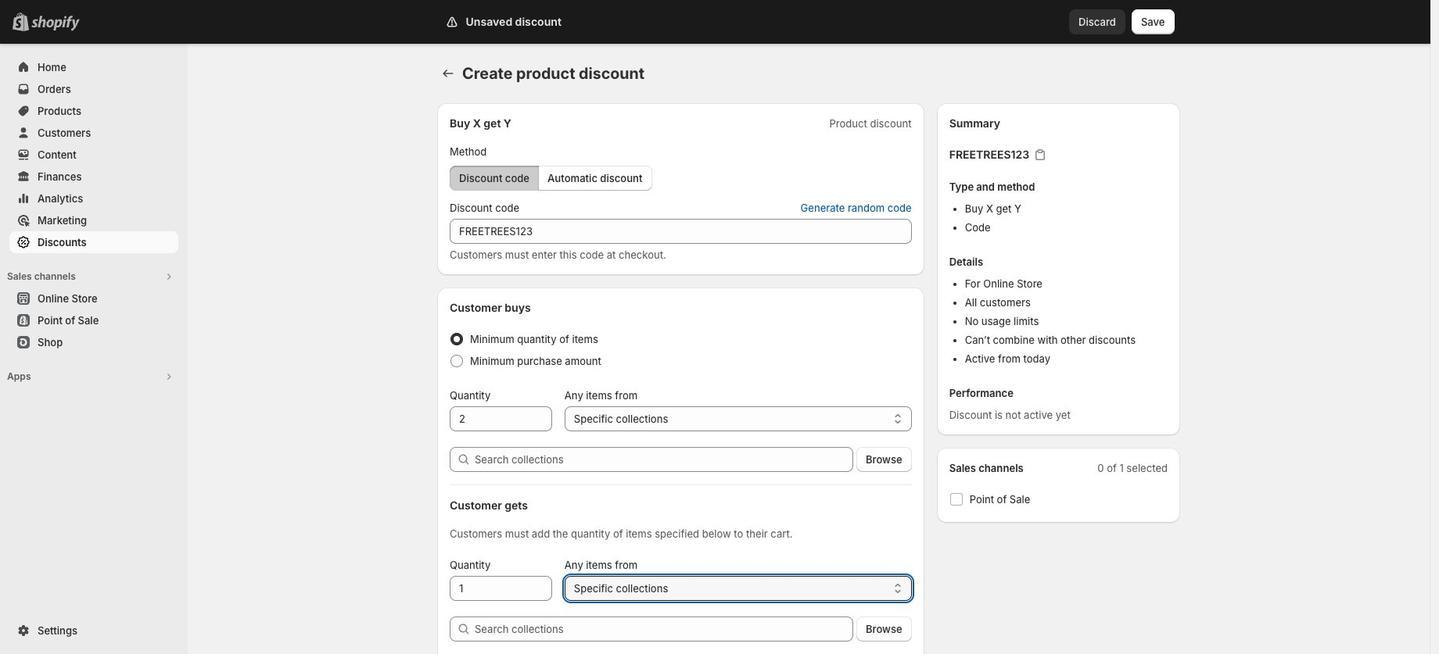Task type: locate. For each thing, give the bounding box(es) containing it.
None text field
[[450, 219, 912, 244], [450, 407, 552, 432], [450, 576, 552, 601], [450, 219, 912, 244], [450, 407, 552, 432], [450, 576, 552, 601]]

shopify image
[[31, 16, 80, 31]]

Search collections text field
[[475, 447, 853, 472]]



Task type: describe. For each thing, give the bounding box(es) containing it.
Search collections text field
[[475, 617, 853, 642]]



Task type: vqa. For each thing, say whether or not it's contained in the screenshot.
Shopify image
yes



